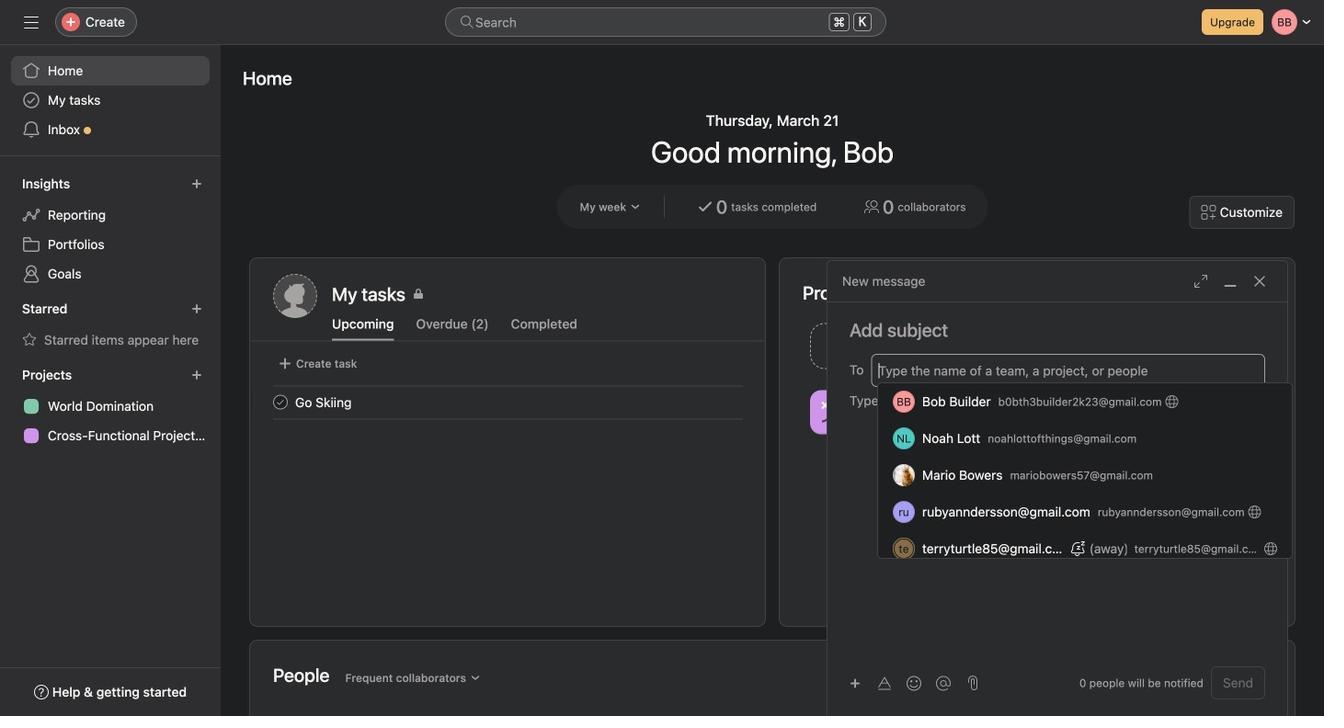 Task type: describe. For each thing, give the bounding box(es) containing it.
Search tasks, projects, and more text field
[[445, 7, 887, 37]]

hide sidebar image
[[24, 15, 39, 29]]

starred element
[[0, 293, 221, 359]]

0 vertical spatial list item
[[803, 318, 1038, 374]]

minimize image
[[1224, 274, 1238, 289]]

at mention image
[[937, 677, 951, 691]]

insights element
[[0, 167, 221, 293]]

add items to starred image
[[191, 304, 202, 315]]

Add subject text field
[[828, 317, 1288, 343]]

line_and_symbols image
[[822, 402, 844, 424]]

rocket image
[[1057, 335, 1079, 357]]

insert an object image
[[850, 679, 861, 690]]

global element
[[0, 45, 221, 156]]

projects element
[[0, 359, 221, 455]]



Task type: locate. For each thing, give the bounding box(es) containing it.
list item
[[803, 318, 1038, 374], [251, 386, 766, 419]]

Mark complete checkbox
[[270, 392, 292, 414]]

Type the name of a team, a project, or people text field
[[879, 360, 1256, 382]]

list box
[[879, 384, 1293, 559]]

mark complete image
[[270, 392, 292, 414]]

new insights image
[[191, 179, 202, 190]]

0 horizontal spatial list item
[[251, 386, 766, 419]]

expand popout to full screen image
[[1194, 274, 1209, 289]]

None field
[[445, 7, 887, 37]]

new project or portfolio image
[[191, 370, 202, 381]]

close image
[[1253, 274, 1268, 289]]

1 horizontal spatial list item
[[803, 318, 1038, 374]]

dialog
[[828, 261, 1288, 717]]

add profile photo image
[[273, 274, 317, 318]]

1 vertical spatial list item
[[251, 386, 766, 419]]

toolbar
[[843, 670, 961, 697]]



Task type: vqa. For each thing, say whether or not it's contained in the screenshot.
WHAT'S IN MY TRIAL?
no



